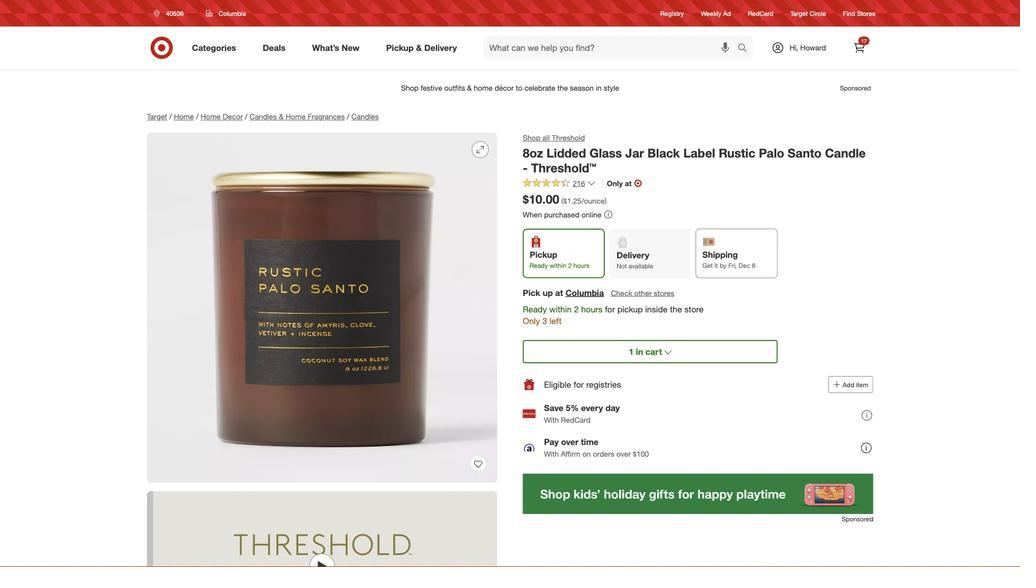 Task type: locate. For each thing, give the bounding box(es) containing it.
2 horizontal spatial home
[[286, 112, 306, 121]]

over
[[561, 438, 579, 448], [617, 450, 631, 459]]

(
[[562, 197, 564, 206]]

1 vertical spatial over
[[617, 450, 631, 459]]

home left the decor
[[201, 112, 221, 121]]

target left circle
[[791, 9, 808, 17]]

pickup for &
[[386, 43, 414, 53]]

0 horizontal spatial only
[[523, 316, 540, 327]]

2
[[568, 262, 572, 270], [574, 304, 579, 315]]

shipping
[[703, 250, 738, 260]]

0 vertical spatial redcard
[[748, 9, 774, 17]]

0 vertical spatial only
[[607, 179, 623, 188]]

1 vertical spatial with
[[544, 450, 559, 459]]

1 horizontal spatial candles
[[352, 112, 379, 121]]

pickup & delivery link
[[377, 36, 470, 59]]

0 horizontal spatial 2
[[568, 262, 572, 270]]

0 vertical spatial for
[[605, 304, 615, 315]]

/ left candles link
[[347, 112, 349, 121]]

pay
[[544, 438, 559, 448]]

for right eligible
[[574, 380, 584, 390]]

/ right the decor
[[245, 112, 248, 121]]

advertisement region
[[138, 75, 882, 101], [523, 474, 874, 515]]

17
[[861, 37, 867, 44]]

1 with from the top
[[544, 416, 559, 425]]

deals
[[263, 43, 286, 53]]

0 horizontal spatial pickup
[[386, 43, 414, 53]]

for
[[605, 304, 615, 315], [574, 380, 584, 390]]

home right target link
[[174, 112, 194, 121]]

0 horizontal spatial delivery
[[424, 43, 457, 53]]

2 with from the top
[[544, 450, 559, 459]]

rustic
[[719, 146, 756, 160]]

1 candles from the left
[[250, 112, 277, 121]]

1 vertical spatial only
[[523, 316, 540, 327]]

1 vertical spatial hours
[[581, 304, 603, 315]]

1 horizontal spatial over
[[617, 450, 631, 459]]

columbia inside dropdown button
[[219, 9, 246, 17]]

target
[[791, 9, 808, 17], [147, 112, 167, 121]]

deals link
[[254, 36, 299, 59]]

redcard link
[[748, 9, 774, 18]]

item
[[856, 381, 869, 389]]

only at
[[607, 179, 632, 188]]

within up 'pick up at columbia'
[[550, 262, 567, 270]]

What can we help you find? suggestions appear below search field
[[483, 36, 740, 59]]

hours
[[574, 262, 590, 270], [581, 304, 603, 315]]

candles right fragrances
[[352, 112, 379, 121]]

inside
[[645, 304, 668, 315]]

0 vertical spatial over
[[561, 438, 579, 448]]

1 horizontal spatial pickup
[[530, 250, 557, 260]]

0 horizontal spatial home
[[174, 112, 194, 121]]

/ left the home link
[[169, 112, 172, 121]]

ready up the 3
[[523, 304, 547, 315]]

0 vertical spatial ready
[[530, 262, 548, 270]]

check other stores
[[611, 289, 675, 298]]

get
[[703, 262, 713, 270]]

registry
[[661, 9, 684, 17]]

1
[[629, 347, 634, 357]]

1 vertical spatial 2
[[574, 304, 579, 315]]

0 vertical spatial &
[[416, 43, 422, 53]]

pickup right new
[[386, 43, 414, 53]]

0 horizontal spatial for
[[574, 380, 584, 390]]

1 vertical spatial pickup
[[530, 250, 557, 260]]

2 home from the left
[[201, 112, 221, 121]]

what's
[[312, 43, 339, 53]]

day
[[606, 404, 620, 414]]

0 horizontal spatial over
[[561, 438, 579, 448]]

40506 button
[[147, 4, 195, 23]]

only
[[607, 179, 623, 188], [523, 316, 540, 327]]

with inside pay over time with affirm on orders over $100
[[544, 450, 559, 459]]

3 home from the left
[[286, 112, 306, 121]]

target for target / home / home decor / candles & home fragrances / candles
[[147, 112, 167, 121]]

1 horizontal spatial &
[[416, 43, 422, 53]]

target inside target circle "link"
[[791, 9, 808, 17]]

black
[[648, 146, 680, 160]]

over up affirm
[[561, 438, 579, 448]]

&
[[416, 43, 422, 53], [279, 112, 284, 121]]

0 vertical spatial within
[[550, 262, 567, 270]]

1 vertical spatial columbia
[[566, 288, 604, 298]]

)
[[605, 197, 607, 206]]

purchased
[[544, 210, 580, 219]]

only down glass
[[607, 179, 623, 188]]

pickup inside the pickup ready within 2 hours
[[530, 250, 557, 260]]

new
[[342, 43, 360, 53]]

delivery inside delivery not available
[[617, 250, 650, 261]]

columbia button
[[199, 4, 253, 23]]

over left $100
[[617, 450, 631, 459]]

columbia button
[[566, 287, 604, 299]]

online
[[582, 210, 602, 219]]

with down save on the bottom
[[544, 416, 559, 425]]

1 horizontal spatial delivery
[[617, 250, 650, 261]]

1 horizontal spatial home
[[201, 112, 221, 121]]

eligible
[[544, 380, 572, 390]]

within
[[550, 262, 567, 270], [550, 304, 572, 315]]

/ right the home link
[[196, 112, 199, 121]]

within up left
[[550, 304, 572, 315]]

2 down columbia button
[[574, 304, 579, 315]]

check
[[611, 289, 633, 298]]

categories link
[[183, 36, 250, 59]]

1 vertical spatial ready
[[523, 304, 547, 315]]

redcard right ad
[[748, 9, 774, 17]]

1 horizontal spatial columbia
[[566, 288, 604, 298]]

search button
[[733, 36, 759, 62]]

home left fragrances
[[286, 112, 306, 121]]

pickup up up
[[530, 250, 557, 260]]

1 vertical spatial &
[[279, 112, 284, 121]]

other
[[635, 289, 652, 298]]

8
[[752, 262, 756, 270]]

on
[[583, 450, 591, 459]]

ready up pick on the bottom right of page
[[530, 262, 548, 270]]

add
[[843, 381, 855, 389]]

hours inside the pickup ready within 2 hours
[[574, 262, 590, 270]]

home
[[174, 112, 194, 121], [201, 112, 221, 121], [286, 112, 306, 121]]

weekly
[[701, 9, 722, 17]]

0 vertical spatial advertisement region
[[138, 75, 882, 101]]

0 horizontal spatial at
[[555, 288, 563, 298]]

1 horizontal spatial target
[[791, 9, 808, 17]]

2 / from the left
[[196, 112, 199, 121]]

redcard down 5%
[[561, 416, 591, 425]]

2 inside 'ready within 2 hours for pickup inside the store only 3 left'
[[574, 304, 579, 315]]

2 candles from the left
[[352, 112, 379, 121]]

with inside "save 5% every day with redcard"
[[544, 416, 559, 425]]

hours down columbia button
[[581, 304, 603, 315]]

$10.00
[[523, 192, 560, 207]]

at down jar on the right of page
[[625, 179, 632, 188]]

target circle link
[[791, 9, 826, 18]]

0 horizontal spatial candles
[[250, 112, 277, 121]]

hours up columbia button
[[574, 262, 590, 270]]

1 vertical spatial within
[[550, 304, 572, 315]]

target circle
[[791, 9, 826, 17]]

registries
[[586, 380, 621, 390]]

delivery not available
[[617, 250, 654, 271]]

0 vertical spatial at
[[625, 179, 632, 188]]

columbia up categories link
[[219, 9, 246, 17]]

1 vertical spatial redcard
[[561, 416, 591, 425]]

0 vertical spatial delivery
[[424, 43, 457, 53]]

0 vertical spatial pickup
[[386, 43, 414, 53]]

0 vertical spatial 2
[[568, 262, 572, 270]]

0 horizontal spatial columbia
[[219, 9, 246, 17]]

0 vertical spatial with
[[544, 416, 559, 425]]

0 vertical spatial columbia
[[219, 9, 246, 17]]

0 horizontal spatial redcard
[[561, 416, 591, 425]]

candles link
[[352, 112, 379, 121]]

at right up
[[555, 288, 563, 298]]

1 vertical spatial delivery
[[617, 250, 650, 261]]

1 horizontal spatial at
[[625, 179, 632, 188]]

target for target circle
[[791, 9, 808, 17]]

within inside the pickup ready within 2 hours
[[550, 262, 567, 270]]

2 up 'pick up at columbia'
[[568, 262, 572, 270]]

target left the home link
[[147, 112, 167, 121]]

0 horizontal spatial target
[[147, 112, 167, 121]]

delivery
[[424, 43, 457, 53], [617, 250, 650, 261]]

1 horizontal spatial 2
[[574, 304, 579, 315]]

add item button
[[829, 377, 874, 394]]

0 vertical spatial target
[[791, 9, 808, 17]]

ready inside 'ready within 2 hours for pickup inside the store only 3 left'
[[523, 304, 547, 315]]

it
[[715, 262, 718, 270]]

0 vertical spatial hours
[[574, 262, 590, 270]]

columbia up 'ready within 2 hours for pickup inside the store only 3 left'
[[566, 288, 604, 298]]

circle
[[810, 9, 826, 17]]

1 vertical spatial target
[[147, 112, 167, 121]]

ready
[[530, 262, 548, 270], [523, 304, 547, 315]]

candles right the decor
[[250, 112, 277, 121]]

shop
[[523, 133, 541, 143]]

1 vertical spatial advertisement region
[[523, 474, 874, 515]]

for down 'check'
[[605, 304, 615, 315]]

with down pay
[[544, 450, 559, 459]]

at
[[625, 179, 632, 188], [555, 288, 563, 298]]

1 horizontal spatial for
[[605, 304, 615, 315]]

candles
[[250, 112, 277, 121], [352, 112, 379, 121]]

only left the 3
[[523, 316, 540, 327]]

columbia
[[219, 9, 246, 17], [566, 288, 604, 298]]



Task type: vqa. For each thing, say whether or not it's contained in the screenshot.
Advertisement region
yes



Task type: describe. For each thing, give the bounding box(es) containing it.
2 inside the pickup ready within 2 hours
[[568, 262, 572, 270]]

1 vertical spatial at
[[555, 288, 563, 298]]

home link
[[174, 112, 194, 121]]

howard
[[801, 43, 826, 52]]

target / home / home decor / candles & home fragrances / candles
[[147, 112, 379, 121]]

216 link
[[523, 178, 596, 190]]

glass
[[590, 146, 622, 160]]

check other stores button
[[611, 288, 675, 299]]

3 / from the left
[[245, 112, 248, 121]]

lidded
[[547, 146, 586, 160]]

hi, howard
[[790, 43, 826, 52]]

cart
[[646, 347, 662, 357]]

ready inside the pickup ready within 2 hours
[[530, 262, 548, 270]]

orders
[[593, 450, 615, 459]]

8oz lidded glass jar black label rustic palo santo candle - threshold&#8482;, 1 of 5 image
[[147, 133, 498, 483]]

-
[[523, 161, 528, 176]]

ad
[[723, 9, 731, 17]]

save 5% every day with redcard
[[544, 404, 620, 425]]

1 horizontal spatial only
[[607, 179, 623, 188]]

pickup & delivery
[[386, 43, 457, 53]]

all
[[543, 133, 550, 143]]

$100
[[633, 450, 649, 459]]

home decor link
[[201, 112, 243, 121]]

hours inside 'ready within 2 hours for pickup inside the store only 3 left'
[[581, 304, 603, 315]]

time
[[581, 438, 599, 448]]

$10.00 ( $1.25 /ounce )
[[523, 192, 607, 207]]

store
[[685, 304, 704, 315]]

sponsored
[[842, 516, 874, 524]]

eligible for registries
[[544, 380, 621, 390]]

3
[[543, 316, 547, 327]]

fragrances
[[308, 112, 345, 121]]

what's new link
[[303, 36, 373, 59]]

ready within 2 hours for pickup inside the store only 3 left
[[523, 304, 704, 327]]

within inside 'ready within 2 hours for pickup inside the store only 3 left'
[[550, 304, 572, 315]]

pick up at columbia
[[523, 288, 604, 298]]

5%
[[566, 404, 579, 414]]

not
[[617, 263, 627, 271]]

redcard inside "save 5% every day with redcard"
[[561, 416, 591, 425]]

0 horizontal spatial &
[[279, 112, 284, 121]]

weekly ad
[[701, 9, 731, 17]]

1 / from the left
[[169, 112, 172, 121]]

shipping get it by fri, dec 8
[[703, 250, 756, 270]]

decor
[[223, 112, 243, 121]]

threshold™
[[531, 161, 597, 176]]

dec
[[739, 262, 750, 270]]

pick
[[523, 288, 541, 298]]

pickup ready within 2 hours
[[530, 250, 590, 270]]

santo
[[788, 146, 822, 160]]

search
[[733, 44, 759, 54]]

1 vertical spatial for
[[574, 380, 584, 390]]

shop all threshold 8oz lidded glass jar black label rustic palo santo candle - threshold™
[[523, 133, 866, 176]]

1 horizontal spatial redcard
[[748, 9, 774, 17]]

categories
[[192, 43, 236, 53]]

40506
[[166, 9, 184, 17]]

label
[[684, 146, 716, 160]]

8oz
[[523, 146, 543, 160]]

find stores
[[843, 9, 876, 17]]

stores
[[857, 9, 876, 17]]

hi,
[[790, 43, 799, 52]]

pay over time with affirm on orders over $100
[[544, 438, 649, 459]]

for inside 'ready within 2 hours for pickup inside the store only 3 left'
[[605, 304, 615, 315]]

left
[[550, 316, 562, 327]]

image gallery element
[[147, 133, 498, 568]]

216
[[573, 179, 585, 188]]

add item
[[843, 381, 869, 389]]

find stores link
[[843, 9, 876, 18]]

$1.25
[[564, 197, 582, 206]]

only inside 'ready within 2 hours for pickup inside the store only 3 left'
[[523, 316, 540, 327]]

/ounce
[[582, 197, 605, 206]]

candle
[[825, 146, 866, 160]]

registry link
[[661, 9, 684, 18]]

palo
[[759, 146, 785, 160]]

pickup
[[618, 304, 643, 315]]

when
[[523, 210, 542, 219]]

affirm
[[561, 450, 581, 459]]

1 in cart for 8oz lidded glass jar black label rustic palo santo candle - threshold™ element
[[629, 347, 662, 357]]

every
[[581, 404, 603, 414]]

stores
[[654, 289, 675, 298]]

save
[[544, 404, 564, 414]]

17 link
[[848, 36, 871, 59]]

what's new
[[312, 43, 360, 53]]

1 home from the left
[[174, 112, 194, 121]]

target link
[[147, 112, 167, 121]]

when purchased online
[[523, 210, 602, 219]]

4 / from the left
[[347, 112, 349, 121]]

available
[[629, 263, 654, 271]]

in
[[636, 347, 643, 357]]

8oz lidded glass jar black label rustic palo santo candle - threshold&#8482;, 2 of 5, play video image
[[147, 492, 498, 568]]

jar
[[626, 146, 644, 160]]

pickup for ready
[[530, 250, 557, 260]]

find
[[843, 9, 856, 17]]



